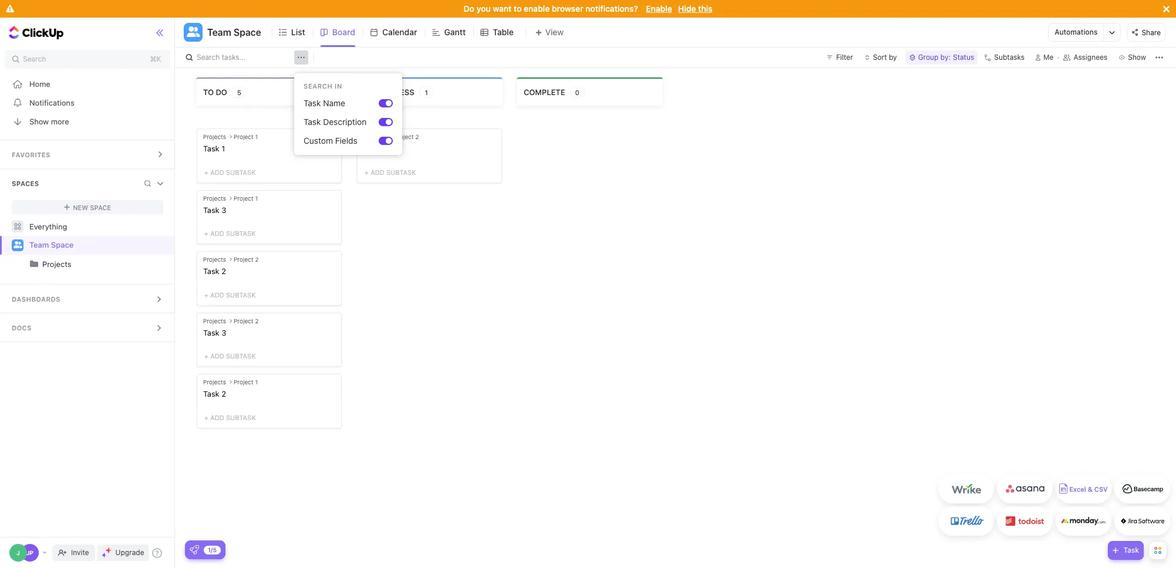 Task type: locate. For each thing, give the bounding box(es) containing it.
project 2 for task 1
[[394, 133, 419, 140]]

project 1
[[234, 133, 258, 140], [234, 195, 258, 202], [234, 379, 258, 386]]

team space up the tasks...
[[207, 27, 261, 38]]

projects inside sidebar navigation
[[42, 260, 71, 269]]

custom fields button
[[299, 132, 379, 150]]

3
[[221, 205, 226, 215], [221, 328, 226, 338]]

space for team space button
[[234, 27, 261, 38]]

space down everything
[[51, 240, 74, 250]]

+ down task 2
[[204, 291, 208, 299]]

to right 'want'
[[514, 4, 522, 14]]

excel & csv
[[1069, 486, 1108, 494]]

space right 'new'
[[90, 203, 111, 211]]

board link
[[332, 18, 360, 47]]

2 for 1
[[415, 133, 419, 140]]

team up search tasks...
[[207, 27, 231, 38]]

tasks...
[[222, 53, 246, 62]]

project 1 for ‎task 1
[[234, 133, 258, 140]]

1
[[425, 88, 428, 96], [255, 133, 258, 140], [221, 144, 225, 153], [382, 144, 385, 153], [255, 195, 258, 202], [255, 379, 258, 386]]

0 horizontal spatial search
[[23, 55, 46, 63]]

2 for 2
[[255, 256, 259, 263]]

+ add subtask
[[204, 168, 256, 176], [365, 168, 416, 176], [204, 230, 256, 237], [204, 291, 256, 299], [204, 353, 256, 360], [204, 414, 256, 422]]

docs
[[12, 324, 32, 332]]

you
[[477, 4, 491, 14]]

3 project 1 from the top
[[234, 379, 258, 386]]

task 3
[[203, 205, 226, 215], [203, 328, 226, 338]]

assignees button
[[1058, 50, 1113, 65]]

search inside sidebar navigation
[[23, 55, 46, 63]]

0 vertical spatial task 3
[[203, 205, 226, 215]]

task name
[[304, 98, 345, 108]]

0 vertical spatial project 1
[[234, 133, 258, 140]]

hide
[[678, 4, 696, 14]]

1 project 1 from the top
[[234, 133, 258, 140]]

0 vertical spatial team space
[[207, 27, 261, 38]]

search tasks...
[[197, 53, 246, 62]]

team space inside sidebar navigation
[[29, 240, 74, 250]]

1 vertical spatial 3
[[221, 328, 226, 338]]

task 1
[[363, 144, 385, 153]]

1 horizontal spatial space
[[90, 203, 111, 211]]

3 for project 2
[[221, 328, 226, 338]]

search up task name
[[304, 82, 333, 90]]

add down ‎task 1
[[210, 168, 224, 176]]

team space
[[207, 27, 261, 38], [29, 240, 74, 250]]

2 vertical spatial project 2
[[234, 318, 259, 325]]

2 task 3 from the top
[[203, 328, 226, 338]]

more
[[51, 117, 69, 126]]

projects up task 2
[[203, 256, 226, 263]]

2 vertical spatial space
[[51, 240, 74, 250]]

custom fields
[[304, 136, 357, 146]]

projects up ‎task 1
[[203, 133, 226, 140]]

team space link
[[29, 236, 165, 255]]

0 vertical spatial to
[[514, 4, 522, 14]]

0 vertical spatial space
[[234, 27, 261, 38]]

calendar link
[[382, 18, 422, 47]]

home link
[[0, 75, 175, 93]]

add down task 2
[[210, 291, 224, 299]]

space for team space link
[[51, 240, 74, 250]]

1 vertical spatial to
[[203, 87, 214, 97]]

0 horizontal spatial to
[[203, 87, 214, 97]]

search left the tasks...
[[197, 53, 220, 62]]

3 for project 1
[[221, 205, 226, 215]]

2
[[415, 133, 419, 140], [255, 256, 259, 263], [221, 267, 226, 276], [255, 318, 259, 325], [221, 390, 226, 399]]

project
[[234, 133, 253, 140], [394, 133, 414, 140], [234, 195, 253, 202], [234, 256, 253, 263], [234, 318, 253, 325], [234, 379, 253, 386]]

do you want to enable browser notifications? enable hide this
[[464, 4, 713, 14]]

team inside sidebar navigation
[[29, 240, 49, 250]]

search up the home
[[23, 55, 46, 63]]

space inside team space link
[[51, 240, 74, 250]]

browser
[[552, 4, 583, 14]]

1 vertical spatial ‎task
[[203, 390, 219, 399]]

1 3 from the top
[[221, 205, 226, 215]]

team down everything
[[29, 240, 49, 250]]

1 horizontal spatial team space
[[207, 27, 261, 38]]

everything link
[[0, 217, 175, 236]]

new
[[73, 203, 88, 211]]

show more
[[29, 117, 69, 126]]

+ add subtask down ‎task 2 on the left bottom of page
[[204, 414, 256, 422]]

2 projects link from the left
[[42, 255, 165, 274]]

projects down everything
[[42, 260, 71, 269]]

custom
[[304, 136, 333, 146]]

1 vertical spatial task 3
[[203, 328, 226, 338]]

space inside team space button
[[234, 27, 261, 38]]

2 horizontal spatial search
[[304, 82, 333, 90]]

1 ‎task from the top
[[203, 144, 219, 153]]

1 vertical spatial space
[[90, 203, 111, 211]]

space
[[234, 27, 261, 38], [90, 203, 111, 211], [51, 240, 74, 250]]

+ add subtask down task 1
[[365, 168, 416, 176]]

2 project 1 from the top
[[234, 195, 258, 202]]

add up ‎task 2 on the left bottom of page
[[210, 353, 224, 360]]

0 vertical spatial ‎task
[[203, 144, 219, 153]]

notifications
[[29, 98, 74, 107]]

space up search tasks... text box
[[234, 27, 261, 38]]

favorites
[[12, 151, 50, 159]]

task description
[[304, 117, 367, 127]]

csv
[[1094, 486, 1108, 494]]

search
[[197, 53, 220, 62], [23, 55, 46, 63], [304, 82, 333, 90]]

do
[[216, 87, 227, 97]]

+ add subtask down ‎task 1
[[204, 168, 256, 176]]

automations button
[[1049, 23, 1104, 41]]

0 horizontal spatial space
[[51, 240, 74, 250]]

1/5
[[208, 546, 217, 553]]

1 vertical spatial project 2
[[234, 256, 259, 263]]

team space inside button
[[207, 27, 261, 38]]

‎task
[[203, 144, 219, 153], [203, 390, 219, 399]]

project 1 for task 3
[[234, 195, 258, 202]]

1 horizontal spatial to
[[514, 4, 522, 14]]

calendar
[[382, 27, 417, 37]]

this
[[698, 4, 713, 14]]

home
[[29, 79, 50, 88]]

+ down task 1
[[365, 168, 369, 176]]

subtask
[[226, 168, 256, 176], [386, 168, 416, 176], [226, 230, 256, 237], [226, 291, 256, 299], [226, 353, 256, 360], [226, 414, 256, 422]]

1 horizontal spatial team
[[207, 27, 231, 38]]

sidebar navigation
[[0, 18, 175, 568]]

search for search
[[23, 55, 46, 63]]

to left the do
[[203, 87, 214, 97]]

⌘k
[[150, 55, 161, 63]]

‎task 2
[[203, 390, 226, 399]]

0 vertical spatial project 2
[[394, 133, 419, 140]]

list
[[291, 27, 305, 37]]

task 2
[[203, 267, 226, 276]]

task
[[304, 98, 321, 108], [304, 117, 321, 127], [363, 144, 380, 153], [203, 205, 219, 215], [203, 267, 219, 276], [203, 328, 219, 338], [1124, 546, 1139, 555]]

to do
[[203, 87, 227, 97]]

team space button
[[203, 19, 261, 45]]

team inside button
[[207, 27, 231, 38]]

project 2
[[394, 133, 419, 140], [234, 256, 259, 263], [234, 318, 259, 325]]

+
[[204, 168, 208, 176], [365, 168, 369, 176], [204, 230, 208, 237], [204, 291, 208, 299], [204, 353, 208, 360], [204, 414, 208, 422]]

1 task 3 from the top
[[203, 205, 226, 215]]

0 vertical spatial 3
[[221, 205, 226, 215]]

to
[[514, 4, 522, 14], [203, 87, 214, 97]]

0 horizontal spatial team space
[[29, 240, 74, 250]]

team space down everything
[[29, 240, 74, 250]]

add
[[210, 168, 224, 176], [371, 168, 384, 176], [210, 230, 224, 237], [210, 291, 224, 299], [210, 353, 224, 360], [210, 414, 224, 422]]

team
[[207, 27, 231, 38], [29, 240, 49, 250]]

2 ‎task from the top
[[203, 390, 219, 399]]

+ down ‎task 2 on the left bottom of page
[[204, 414, 208, 422]]

1 vertical spatial team space
[[29, 240, 74, 250]]

1 vertical spatial project 1
[[234, 195, 258, 202]]

projects
[[203, 133, 226, 140], [363, 133, 386, 140], [203, 195, 226, 202], [203, 256, 226, 263], [42, 260, 71, 269], [203, 318, 226, 325], [203, 379, 226, 386]]

1 vertical spatial team
[[29, 240, 49, 250]]

2 vertical spatial project 1
[[234, 379, 258, 386]]

0 horizontal spatial team
[[29, 240, 49, 250]]

1 horizontal spatial search
[[197, 53, 220, 62]]

2 3 from the top
[[221, 328, 226, 338]]

search for search tasks...
[[197, 53, 220, 62]]

2 horizontal spatial space
[[234, 27, 261, 38]]

excel
[[1069, 486, 1086, 494]]

favorites button
[[0, 140, 175, 169]]

0 vertical spatial team
[[207, 27, 231, 38]]

team space for team space button
[[207, 27, 261, 38]]

automations
[[1055, 28, 1098, 36]]



Task type: describe. For each thing, give the bounding box(es) containing it.
+ add subtask down task 2
[[204, 291, 256, 299]]

upgrade
[[115, 548, 144, 557]]

in progress
[[363, 87, 414, 97]]

name
[[323, 98, 345, 108]]

+ up ‎task 2 on the left bottom of page
[[204, 353, 208, 360]]

task 3 for project 2
[[203, 328, 226, 338]]

onboarding checklist button element
[[190, 545, 199, 555]]

task inside task name 'button'
[[304, 98, 321, 108]]

‎task 1
[[203, 144, 225, 153]]

want
[[493, 4, 512, 14]]

5
[[237, 88, 241, 96]]

in
[[335, 82, 342, 90]]

new space
[[73, 203, 111, 211]]

team for team space link
[[29, 240, 49, 250]]

2 for 3
[[255, 318, 259, 325]]

progress
[[373, 87, 414, 97]]

enable
[[646, 4, 672, 14]]

description
[[323, 117, 367, 127]]

dashboards
[[12, 295, 60, 303]]

project 2 for task 3
[[234, 318, 259, 325]]

invite
[[71, 548, 89, 557]]

board
[[332, 27, 355, 37]]

show
[[29, 117, 49, 126]]

project 2 for task 2
[[234, 256, 259, 263]]

‎task for ‎task 2
[[203, 390, 219, 399]]

me
[[1043, 53, 1054, 62]]

task description button
[[299, 113, 379, 132]]

team space for team space link
[[29, 240, 74, 250]]

+ add subtask up task 2
[[204, 230, 256, 237]]

everything
[[29, 222, 67, 231]]

search in
[[304, 82, 342, 90]]

assignees
[[1074, 53, 1108, 62]]

gantt link
[[444, 18, 470, 47]]

‎task for ‎task 1
[[203, 144, 219, 153]]

Search tasks... text field
[[197, 49, 294, 66]]

team for team space button
[[207, 27, 231, 38]]

task name button
[[299, 94, 379, 113]]

share button
[[1127, 23, 1166, 42]]

&
[[1088, 486, 1093, 494]]

+ up task 2
[[204, 230, 208, 237]]

me button
[[1031, 50, 1058, 65]]

gantt
[[444, 27, 466, 37]]

share
[[1142, 28, 1161, 37]]

table
[[493, 27, 514, 37]]

fields
[[335, 136, 357, 146]]

onboarding checklist button image
[[190, 545, 199, 555]]

table link
[[493, 18, 518, 47]]

add down task 1
[[371, 168, 384, 176]]

do
[[464, 4, 474, 14]]

add down ‎task 2 on the left bottom of page
[[210, 414, 224, 422]]

projects down task 2
[[203, 318, 226, 325]]

list link
[[291, 18, 310, 47]]

project 1 for ‎task 2
[[234, 379, 258, 386]]

projects down ‎task 1
[[203, 195, 226, 202]]

task inside task description button
[[304, 117, 321, 127]]

search for search in
[[304, 82, 333, 90]]

in
[[363, 87, 371, 97]]

0
[[575, 88, 579, 96]]

complete
[[524, 87, 565, 97]]

add up task 2
[[210, 230, 224, 237]]

task 3 for project 1
[[203, 205, 226, 215]]

user group image
[[13, 242, 22, 249]]

+ down ‎task 1
[[204, 168, 208, 176]]

notifications?
[[586, 4, 638, 14]]

excel & csv link
[[1056, 474, 1112, 504]]

+ add subtask up ‎task 2 on the left bottom of page
[[204, 353, 256, 360]]

enable
[[524, 4, 550, 14]]

projects up ‎task 2 on the left bottom of page
[[203, 379, 226, 386]]

upgrade link
[[97, 545, 149, 561]]

projects up task 1
[[363, 133, 386, 140]]

1 projects link from the left
[[1, 255, 165, 274]]

notifications link
[[0, 93, 175, 112]]



Task type: vqa. For each thing, say whether or not it's contained in the screenshot.


